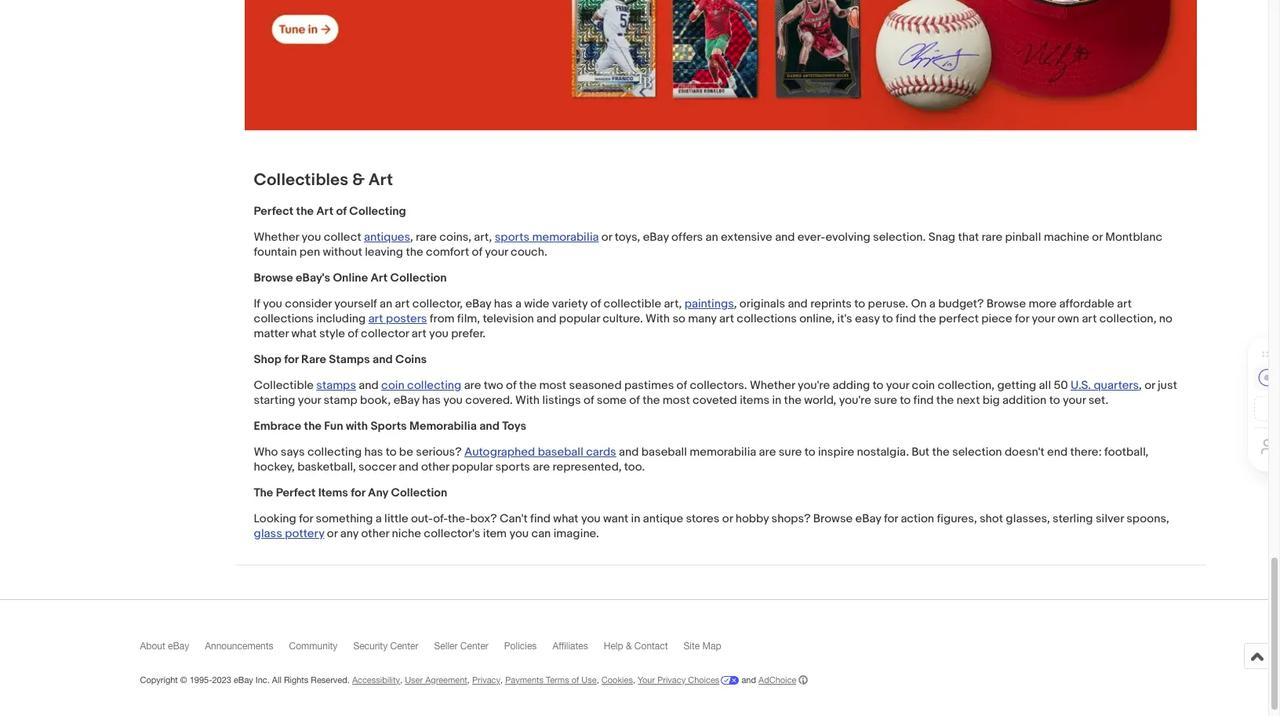 Task type: describe. For each thing, give the bounding box(es) containing it.
or right machine
[[1093, 230, 1103, 245]]

the left the fun
[[304, 419, 322, 434]]

or toys, ebay offers an extensive and ever-evolving selection. snag that rare pinball machine or montblanc fountain pen without leaving the comfort of your couch.
[[254, 230, 1163, 260]]

variety
[[552, 296, 588, 311]]

collectors.
[[690, 378, 748, 393]]

copyright © 1995-2023 ebay inc. all rights reserved. accessibility , user agreement , privacy , payments terms of use , cookies , your privacy choices
[[140, 676, 720, 685]]

about ebay
[[140, 641, 189, 652]]

0 vertical spatial sports
[[495, 230, 530, 245]]

browse inside , originals and reprints to peruse. on a budget? browse more affordable art collections including
[[987, 296, 1027, 311]]

adchoice
[[759, 676, 797, 685]]

, left payments
[[501, 676, 503, 685]]

of up collect
[[336, 204, 347, 219]]

selection.
[[874, 230, 926, 245]]

accessibility
[[352, 676, 400, 685]]

, left 'user'
[[400, 676, 403, 685]]

u.s.
[[1071, 378, 1092, 393]]

autographed baseball cards link
[[465, 445, 617, 460]]

reserved.
[[311, 676, 350, 685]]

what inside from film, television and popular culture. with so many art collections online, it's easy to find the perfect piece for your own art collection, no matter what style of collector art you prefer.
[[292, 326, 317, 341]]

collector's
[[424, 526, 481, 541]]

for left any
[[351, 486, 366, 501]]

collection, inside from film, television and popular culture. with so many art collections online, it's easy to find the perfect piece for your own art collection, no matter what style of collector art you prefer.
[[1100, 311, 1157, 326]]

community link
[[289, 641, 353, 659]]

art up collector
[[395, 296, 410, 311]]

, left your
[[633, 676, 636, 685]]

if
[[254, 296, 260, 311]]

shop for rare stamps and coins
[[254, 352, 427, 367]]

the inside and baseball memorabilia are sure to inspire nostalgia. but the selection doesn't end there: football, hockey, basketball, soccer and other popular sports are represented, too.
[[933, 445, 950, 460]]

adchoice link
[[759, 676, 809, 686]]

in inside , or just starting your stamp book, ebay has you covered. with listings of some of the most coveted items in the world, you're sure to find the next big addition to your set.
[[773, 393, 782, 408]]

of inside from film, television and popular culture. with so many art collections online, it's easy to find the perfect piece for your own art collection, no matter what style of collector art you prefer.
[[348, 326, 358, 341]]

including
[[317, 311, 366, 326]]

copyright
[[140, 676, 178, 685]]

posters
[[386, 311, 427, 326]]

coveted
[[693, 393, 738, 408]]

the inside from film, television and popular culture. with so many art collections online, it's easy to find the perfect piece for your own art collection, no matter what style of collector art you prefer.
[[919, 311, 937, 326]]

can't
[[500, 512, 528, 526]]

culture.
[[603, 311, 643, 326]]

, inside , or just starting your stamp book, ebay has you covered. with listings of some of the most coveted items in the world, you're sure to find the next big addition to your set.
[[1140, 378, 1143, 393]]

the left next
[[937, 393, 954, 408]]

a inside , originals and reprints to peruse. on a budget? browse more affordable art collections including
[[930, 296, 936, 311]]

looking
[[254, 512, 297, 526]]

and baseball memorabilia are sure to inspire nostalgia. but the selection doesn't end there: football, hockey, basketball, soccer and other popular sports are represented, too.
[[254, 445, 1149, 475]]

peruse.
[[869, 296, 909, 311]]

film,
[[457, 311, 480, 326]]

0 horizontal spatial are
[[464, 378, 481, 393]]

adding
[[833, 378, 871, 393]]

shop
[[254, 352, 282, 367]]

security center
[[353, 641, 419, 652]]

, right leaving
[[410, 230, 413, 245]]

your left stamp
[[298, 393, 321, 408]]

find inside , or just starting your stamp book, ebay has you covered. with listings of some of the most coveted items in the world, you're sure to find the next big addition to your set.
[[914, 393, 934, 408]]

nostalgia.
[[857, 445, 910, 460]]

, left cookies link
[[597, 676, 599, 685]]

something
[[316, 512, 373, 526]]

browse ebay's online art collection
[[254, 271, 447, 285]]

glasses,
[[1006, 512, 1051, 526]]

ebay up prefer.
[[466, 296, 492, 311]]

for right looking
[[299, 512, 313, 526]]

art posters
[[369, 311, 427, 326]]

50
[[1054, 378, 1069, 393]]

collectibles & art
[[254, 170, 393, 191]]

easy
[[856, 311, 880, 326]]

site map
[[684, 641, 722, 652]]

rights
[[284, 676, 309, 685]]

payments terms of use link
[[506, 676, 597, 685]]

perfect the art of collecting
[[254, 204, 406, 219]]

agreement
[[426, 676, 468, 685]]

other inside and baseball memorabilia are sure to inspire nostalgia. but the selection doesn't end there: football, hockey, basketball, soccer and other popular sports are represented, too.
[[421, 460, 450, 475]]

1 vertical spatial perfect
[[276, 486, 316, 501]]

or left toys,
[[602, 230, 612, 245]]

sports memorabilia link
[[495, 230, 599, 245]]

prefer.
[[451, 326, 486, 341]]

art for the
[[317, 204, 334, 219]]

most inside , or just starting your stamp book, ebay has you covered. with listings of some of the most coveted items in the world, you're sure to find the next big addition to your set.
[[663, 393, 690, 408]]

originals
[[740, 296, 786, 311]]

of right two
[[506, 378, 517, 393]]

popular inside and baseball memorabilia are sure to inspire nostalgia. but the selection doesn't end there: football, hockey, basketball, soccer and other popular sports are represented, too.
[[452, 460, 493, 475]]

sports
[[371, 419, 407, 434]]

security center link
[[353, 641, 434, 659]]

and left adchoice
[[742, 676, 757, 685]]

help
[[604, 641, 624, 652]]

2 vertical spatial art
[[371, 271, 388, 285]]

coins,
[[440, 230, 472, 245]]

your left set.
[[1063, 393, 1087, 408]]

0 horizontal spatial you're
[[798, 378, 831, 393]]

to inside , originals and reprints to peruse. on a budget? browse more affordable art collections including
[[855, 296, 866, 311]]

none text field inside collectibles & art main content
[[244, 0, 1197, 131]]

the perfect items for any collection
[[254, 486, 448, 501]]

more
[[1029, 296, 1057, 311]]

1 horizontal spatial whether
[[750, 378, 796, 393]]

0 vertical spatial collection
[[391, 271, 447, 285]]

budget?
[[939, 296, 985, 311]]

and left toys
[[480, 419, 500, 434]]

the right two
[[519, 378, 537, 393]]

autographed
[[465, 445, 536, 460]]

2 privacy from the left
[[658, 676, 686, 685]]

of left use
[[572, 676, 579, 685]]

a inside looking for something a little out-of-the-box? can't find what you want in antique stores or hobby shops? browse ebay for action figures, shot glasses, sterling silver spoons, glass pottery or any other niche collector's item you can imagine.
[[376, 512, 382, 526]]

center for seller center
[[461, 641, 489, 652]]

art for &
[[369, 170, 393, 191]]

football,
[[1105, 445, 1149, 460]]

want
[[604, 512, 629, 526]]

any
[[340, 526, 359, 541]]

or left hobby
[[723, 512, 733, 526]]

to inside from film, television and popular culture. with so many art collections online, it's easy to find the perfect piece for your own art collection, no matter what style of collector art you prefer.
[[883, 311, 894, 326]]

to inside and baseball memorabilia are sure to inspire nostalgia. but the selection doesn't end there: football, hockey, basketball, soccer and other popular sports are represented, too.
[[805, 445, 816, 460]]

choices
[[689, 676, 720, 685]]

machine
[[1044, 230, 1090, 245]]

©
[[180, 676, 187, 685]]

the down collectibles
[[296, 204, 314, 219]]

affiliates link
[[553, 641, 604, 659]]

ebay right about
[[168, 641, 189, 652]]

comfort
[[426, 245, 469, 260]]

who says collecting has to be serious? autographed baseball cards
[[254, 445, 617, 460]]

2023
[[212, 676, 231, 685]]

art left posters on the left top of the page
[[369, 311, 383, 326]]

television
[[483, 311, 534, 326]]

and down collector
[[373, 352, 393, 367]]

collectibles & art main content
[[235, 0, 1207, 581]]

figures,
[[937, 512, 978, 526]]

2 vertical spatial has
[[365, 445, 383, 460]]

and right soccer
[[399, 460, 419, 475]]

art right own
[[1083, 311, 1098, 326]]

own
[[1058, 311, 1080, 326]]

of right variety at left top
[[591, 296, 601, 311]]

paintings link
[[685, 296, 734, 311]]

can
[[532, 526, 551, 541]]

world,
[[805, 393, 837, 408]]

1 privacy from the left
[[472, 676, 501, 685]]

embrace
[[254, 419, 302, 434]]

ebay live image image
[[244, 0, 1197, 130]]

with inside , or just starting your stamp book, ebay has you covered. with listings of some of the most coveted items in the world, you're sure to find the next big addition to your set.
[[516, 393, 540, 408]]

1 rare from the left
[[416, 230, 437, 245]]

evolving
[[826, 230, 871, 245]]

0 horizontal spatial art,
[[474, 230, 492, 245]]

stamps
[[317, 378, 356, 393]]

antique
[[643, 512, 684, 526]]

or inside , or just starting your stamp book, ebay has you covered. with listings of some of the most coveted items in the world, you're sure to find the next big addition to your set.
[[1145, 378, 1156, 393]]

coin collecting link
[[382, 378, 462, 393]]

sterling
[[1053, 512, 1094, 526]]

, inside , originals and reprints to peruse. on a budget? browse more affordable art collections including
[[734, 296, 737, 311]]

cookies
[[602, 676, 633, 685]]

art inside , originals and reprints to peruse. on a budget? browse more affordable art collections including
[[1118, 296, 1133, 311]]

and right stamp
[[359, 378, 379, 393]]

stores
[[686, 512, 720, 526]]

has for you
[[422, 393, 441, 408]]

all
[[272, 676, 282, 685]]

or left any on the left bottom of page
[[327, 526, 338, 541]]

reprints
[[811, 296, 852, 311]]



Task type: locate. For each thing, give the bounding box(es) containing it.
0 horizontal spatial has
[[365, 445, 383, 460]]

for inside from film, television and popular culture. with so many art collections online, it's easy to find the perfect piece for your own art collection, no matter what style of collector art you prefer.
[[1016, 311, 1030, 326]]

find right easy
[[896, 311, 917, 326]]

0 horizontal spatial browse
[[254, 271, 293, 285]]

1 horizontal spatial what
[[554, 512, 579, 526]]

1 horizontal spatial baseball
[[642, 445, 688, 460]]

1 horizontal spatial browse
[[814, 512, 853, 526]]

you're right world,
[[840, 393, 872, 408]]

of
[[336, 204, 347, 219], [472, 245, 483, 260], [591, 296, 601, 311], [348, 326, 358, 341], [506, 378, 517, 393], [677, 378, 688, 393], [584, 393, 595, 408], [630, 393, 640, 408], [572, 676, 579, 685]]

or left just
[[1145, 378, 1156, 393]]

collecting down the fun
[[308, 445, 362, 460]]

has for a
[[494, 296, 513, 311]]

1 horizontal spatial a
[[516, 296, 522, 311]]

memorabilia inside and baseball memorabilia are sure to inspire nostalgia. but the selection doesn't end there: football, hockey, basketball, soccer and other popular sports are represented, too.
[[690, 445, 757, 460]]

collecting down coins
[[407, 378, 462, 393]]

coin left next
[[912, 378, 936, 393]]

1 vertical spatial art
[[317, 204, 334, 219]]

your inside from film, television and popular culture. with so many art collections online, it's easy to find the perfect piece for your own art collection, no matter what style of collector art you prefer.
[[1032, 311, 1056, 326]]

1 vertical spatial has
[[422, 393, 441, 408]]

1 horizontal spatial privacy
[[658, 676, 686, 685]]

1 vertical spatial an
[[380, 296, 393, 311]]

items
[[740, 393, 770, 408]]

2 vertical spatial find
[[531, 512, 551, 526]]

center for security center
[[390, 641, 419, 652]]

from film, television and popular culture. with so many art collections online, it's easy to find the perfect piece for your own art collection, no matter what style of collector art you prefer.
[[254, 311, 1173, 341]]

1 horizontal spatial rare
[[982, 230, 1003, 245]]

your inside or toys, ebay offers an extensive and ever-evolving selection. snag that rare pinball machine or montblanc fountain pen without leaving the comfort of your couch.
[[485, 245, 508, 260]]

pinball
[[1006, 230, 1042, 245]]

whether left world,
[[750, 378, 796, 393]]

0 vertical spatial popular
[[559, 311, 600, 326]]

1 vertical spatial other
[[361, 526, 389, 541]]

0 horizontal spatial memorabilia
[[533, 230, 599, 245]]

0 vertical spatial find
[[896, 311, 917, 326]]

you left collect
[[302, 230, 321, 245]]

spoons,
[[1127, 512, 1170, 526]]

1 vertical spatial with
[[516, 393, 540, 408]]

with left so
[[646, 311, 670, 326]]

1 center from the left
[[390, 641, 419, 652]]

1 horizontal spatial coin
[[912, 378, 936, 393]]

the
[[254, 486, 273, 501]]

policies link
[[505, 641, 553, 659]]

collections up "shop"
[[254, 311, 314, 326]]

1 horizontal spatial you're
[[840, 393, 872, 408]]

art, right coins,
[[474, 230, 492, 245]]

the-
[[448, 512, 470, 526]]

you up memorabilia
[[444, 393, 463, 408]]

0 vertical spatial an
[[706, 230, 719, 245]]

if you consider yourself an art collector, ebay has a wide variety of collectible art, paintings
[[254, 296, 734, 311]]

popular inside from film, television and popular culture. with so many art collections online, it's easy to find the perfect piece for your own art collection, no matter what style of collector art you prefer.
[[559, 311, 600, 326]]

art up coins
[[412, 326, 427, 341]]

it's
[[838, 311, 853, 326]]

privacy down seller center link in the bottom left of the page
[[472, 676, 501, 685]]

, left privacy link
[[468, 676, 470, 685]]

terms
[[546, 676, 570, 685]]

you're inside , or just starting your stamp book, ebay has you covered. with listings of some of the most coveted items in the world, you're sure to find the next big addition to your set.
[[840, 393, 872, 408]]

of right coins,
[[472, 245, 483, 260]]

has up memorabilia
[[422, 393, 441, 408]]

2 collections from the left
[[737, 311, 797, 326]]

getting
[[998, 378, 1037, 393]]

1 vertical spatial in
[[631, 512, 641, 526]]

0 horizontal spatial privacy
[[472, 676, 501, 685]]

on
[[912, 296, 927, 311]]

and right cards
[[619, 445, 639, 460]]

0 vertical spatial whether
[[254, 230, 299, 245]]

0 horizontal spatial center
[[390, 641, 419, 652]]

soccer
[[359, 460, 396, 475]]

there:
[[1071, 445, 1103, 460]]

perfect
[[254, 204, 294, 219], [276, 486, 316, 501]]

sports inside and baseball memorabilia are sure to inspire nostalgia. but the selection doesn't end there: football, hockey, basketball, soccer and other popular sports are represented, too.
[[496, 460, 531, 475]]

1 vertical spatial find
[[914, 393, 934, 408]]

toys,
[[615, 230, 641, 245]]

find
[[896, 311, 917, 326], [914, 393, 934, 408], [531, 512, 551, 526]]

of inside or toys, ebay offers an extensive and ever-evolving selection. snag that rare pinball machine or montblanc fountain pen without leaving the comfort of your couch.
[[472, 245, 483, 260]]

about
[[140, 641, 165, 652]]

your
[[638, 676, 655, 685]]

0 horizontal spatial baseball
[[538, 445, 584, 460]]

ebay left inc.
[[234, 676, 253, 685]]

2 vertical spatial browse
[[814, 512, 853, 526]]

0 horizontal spatial a
[[376, 512, 382, 526]]

for left action
[[885, 512, 899, 526]]

0 vertical spatial other
[[421, 460, 450, 475]]

, left originals
[[734, 296, 737, 311]]

0 horizontal spatial collecting
[[308, 445, 362, 460]]

that
[[959, 230, 980, 245]]

cards
[[586, 445, 617, 460]]

the right the some
[[643, 393, 660, 408]]

you left can
[[510, 526, 529, 541]]

browse inside looking for something a little out-of-the-box? can't find what you want in antique stores or hobby shops? browse ebay for action figures, shot glasses, sterling silver spoons, glass pottery or any other niche collector's item you can imagine.
[[814, 512, 853, 526]]

looking for something a little out-of-the-box? can't find what you want in antique stores or hobby shops? browse ebay for action figures, shot glasses, sterling silver spoons, glass pottery or any other niche collector's item you can imagine.
[[254, 512, 1170, 541]]

just
[[1158, 378, 1178, 393]]

other right "be"
[[421, 460, 450, 475]]

your right the adding
[[887, 378, 910, 393]]

of right style at top left
[[348, 326, 358, 341]]

collection up collector,
[[391, 271, 447, 285]]

art right the many
[[720, 311, 735, 326]]

browse down fountain
[[254, 271, 293, 285]]

you're
[[798, 378, 831, 393], [840, 393, 872, 408]]

0 horizontal spatial coin
[[382, 378, 405, 393]]

1 coin from the left
[[382, 378, 405, 393]]

1 horizontal spatial center
[[461, 641, 489, 652]]

items
[[318, 486, 348, 501]]

1 baseball from the left
[[538, 445, 584, 460]]

perfect up fountain
[[254, 204, 294, 219]]

1 horizontal spatial an
[[706, 230, 719, 245]]

fun
[[324, 419, 343, 434]]

0 vertical spatial what
[[292, 326, 317, 341]]

ebay's
[[296, 271, 331, 285]]

whether left pen at left top
[[254, 230, 299, 245]]

shops?
[[772, 512, 811, 526]]

memorabilia down the coveted
[[690, 445, 757, 460]]

0 vertical spatial collecting
[[407, 378, 462, 393]]

an for yourself
[[380, 296, 393, 311]]

0 horizontal spatial collections
[[254, 311, 314, 326]]

1 vertical spatial art,
[[664, 296, 682, 311]]

0 horizontal spatial rare
[[416, 230, 437, 245]]

ebay left action
[[856, 512, 882, 526]]

the inside or toys, ebay offers an extensive and ever-evolving selection. snag that rare pinball machine or montblanc fountain pen without leaving the comfort of your couch.
[[406, 245, 424, 260]]

collections inside from film, television and popular culture. with so many art collections online, it's easy to find the perfect piece for your own art collection, no matter what style of collector art you prefer.
[[737, 311, 797, 326]]

and inside , originals and reprints to peruse. on a budget? browse more affordable art collections including
[[788, 296, 808, 311]]

1 vertical spatial collection,
[[938, 378, 995, 393]]

set.
[[1089, 393, 1109, 408]]

collector
[[361, 326, 409, 341]]

book,
[[360, 393, 391, 408]]

0 vertical spatial has
[[494, 296, 513, 311]]

and adchoice
[[740, 676, 797, 685]]

with inside from film, television and popular culture. with so many art collections online, it's easy to find the perfect piece for your own art collection, no matter what style of collector art you prefer.
[[646, 311, 670, 326]]

1 horizontal spatial are
[[533, 460, 550, 475]]

collections inside , originals and reprints to peruse. on a budget? browse more affordable art collections including
[[254, 311, 314, 326]]

art, left the many
[[664, 296, 682, 311]]

0 horizontal spatial whether
[[254, 230, 299, 245]]

2 baseball from the left
[[642, 445, 688, 460]]

privacy right your
[[658, 676, 686, 685]]

browse left more
[[987, 296, 1027, 311]]

0 vertical spatial art
[[369, 170, 393, 191]]

1 vertical spatial collection
[[391, 486, 448, 501]]

collectible
[[604, 296, 662, 311]]

0 vertical spatial with
[[646, 311, 670, 326]]

your left own
[[1032, 311, 1056, 326]]

1 horizontal spatial art,
[[664, 296, 682, 311]]

whether you collect antiques , rare coins, art, sports memorabilia
[[254, 230, 599, 245]]

0 horizontal spatial an
[[380, 296, 393, 311]]

baseball left cards
[[538, 445, 584, 460]]

1 vertical spatial collecting
[[308, 445, 362, 460]]

payments
[[506, 676, 544, 685]]

find inside from film, television and popular culture. with so many art collections online, it's easy to find the perfect piece for your own art collection, no matter what style of collector art you prefer.
[[896, 311, 917, 326]]

little
[[385, 512, 409, 526]]

privacy link
[[472, 676, 501, 685]]

what inside looking for something a little out-of-the-box? can't find what you want in antique stores or hobby shops? browse ebay for action figures, shot glasses, sterling silver spoons, glass pottery or any other niche collector's item you can imagine.
[[554, 512, 579, 526]]

2 coin from the left
[[912, 378, 936, 393]]

sure left inspire at the right bottom of the page
[[779, 445, 803, 460]]

and left reprints
[[788, 296, 808, 311]]

0 horizontal spatial what
[[292, 326, 317, 341]]

stamps
[[329, 352, 370, 367]]

1 horizontal spatial has
[[422, 393, 441, 408]]

the left world,
[[785, 393, 802, 408]]

ebay inside , or just starting your stamp book, ebay has you covered. with listings of some of the most coveted items in the world, you're sure to find the next big addition to your set.
[[394, 393, 420, 408]]

1 horizontal spatial other
[[421, 460, 450, 475]]

1 horizontal spatial in
[[773, 393, 782, 408]]

a left little
[[376, 512, 382, 526]]

for left rare
[[284, 352, 299, 367]]

popular left culture.
[[559, 311, 600, 326]]

what up rare
[[292, 326, 317, 341]]

yourself
[[335, 296, 377, 311]]

0 vertical spatial in
[[773, 393, 782, 408]]

0 vertical spatial perfect
[[254, 204, 294, 219]]

inc.
[[256, 676, 270, 685]]

browse right shops?
[[814, 512, 853, 526]]

None text field
[[244, 0, 1197, 131]]

sports down toys
[[496, 460, 531, 475]]

what
[[292, 326, 317, 341], [554, 512, 579, 526]]

& for art
[[352, 170, 365, 191]]

rare right that
[[982, 230, 1003, 245]]

2 rare from the left
[[982, 230, 1003, 245]]

with
[[346, 419, 368, 434]]

ebay inside looking for something a little out-of-the-box? can't find what you want in antique stores or hobby shops? browse ebay for action figures, shot glasses, sterling silver spoons, glass pottery or any other niche collector's item you can imagine.
[[856, 512, 882, 526]]

1 vertical spatial sports
[[496, 460, 531, 475]]

you left want
[[582, 512, 601, 526]]

embrace the fun with sports memorabilia and toys
[[254, 419, 527, 434]]

0 horizontal spatial sure
[[779, 445, 803, 460]]

pen
[[300, 245, 320, 260]]

you left prefer.
[[429, 326, 449, 341]]

rare inside or toys, ebay offers an extensive and ever-evolving selection. snag that rare pinball machine or montblanc fountain pen without leaving the comfort of your couch.
[[982, 230, 1003, 245]]

1 horizontal spatial sure
[[875, 393, 898, 408]]

collection, left no on the right
[[1100, 311, 1157, 326]]

1 vertical spatial browse
[[987, 296, 1027, 311]]

0 horizontal spatial popular
[[452, 460, 493, 475]]

you inside , or just starting your stamp book, ebay has you covered. with listings of some of the most coveted items in the world, you're sure to find the next big addition to your set.
[[444, 393, 463, 408]]

serious?
[[416, 445, 462, 460]]

rare
[[416, 230, 437, 245], [982, 230, 1003, 245]]

are
[[464, 378, 481, 393], [759, 445, 777, 460], [533, 460, 550, 475]]

popular down memorabilia
[[452, 460, 493, 475]]

a left wide
[[516, 296, 522, 311]]

0 vertical spatial collection,
[[1100, 311, 1157, 326]]

1 horizontal spatial collection,
[[1100, 311, 1157, 326]]

1 vertical spatial whether
[[750, 378, 796, 393]]

art right "affordable"
[[1118, 296, 1133, 311]]

0 horizontal spatial most
[[540, 378, 567, 393]]

sure inside and baseball memorabilia are sure to inspire nostalgia. but the selection doesn't end there: football, hockey, basketball, soccer and other popular sports are represented, too.
[[779, 445, 803, 460]]

0 horizontal spatial &
[[352, 170, 365, 191]]

a right on
[[930, 296, 936, 311]]

ebay up embrace the fun with sports memorabilia and toys
[[394, 393, 420, 408]]

be
[[399, 445, 414, 460]]

1 horizontal spatial most
[[663, 393, 690, 408]]

of left the some
[[584, 393, 595, 408]]

sports
[[495, 230, 530, 245], [496, 460, 531, 475]]

online,
[[800, 311, 835, 326]]

and inside or toys, ebay offers an extensive and ever-evolving selection. snag that rare pinball machine or montblanc fountain pen without leaving the comfort of your couch.
[[776, 230, 795, 245]]

& inside main content
[[352, 170, 365, 191]]

other
[[421, 460, 450, 475], [361, 526, 389, 541]]

0 vertical spatial &
[[352, 170, 365, 191]]

1 horizontal spatial popular
[[559, 311, 600, 326]]

1 horizontal spatial memorabilia
[[690, 445, 757, 460]]

1 horizontal spatial collections
[[737, 311, 797, 326]]

2 horizontal spatial a
[[930, 296, 936, 311]]

, or just starting your stamp book, ebay has you covered. with listings of some of the most coveted items in the world, you're sure to find the next big addition to your set.
[[254, 378, 1178, 408]]

memorabilia
[[533, 230, 599, 245], [690, 445, 757, 460]]

0 horizontal spatial collection,
[[938, 378, 995, 393]]

has inside , or just starting your stamp book, ebay has you covered. with listings of some of the most coveted items in the world, you're sure to find the next big addition to your set.
[[422, 393, 441, 408]]

ebay inside or toys, ebay offers an extensive and ever-evolving selection. snag that rare pinball machine or montblanc fountain pen without leaving the comfort of your couch.
[[643, 230, 669, 245]]

antiques
[[364, 230, 410, 245]]

are left two
[[464, 378, 481, 393]]

other inside looking for something a little out-of-the-box? can't find what you want in antique stores or hobby shops? browse ebay for action figures, shot glasses, sterling silver spoons, glass pottery or any other niche collector's item you can imagine.
[[361, 526, 389, 541]]

find right the can't
[[531, 512, 551, 526]]

you
[[302, 230, 321, 245], [263, 296, 283, 311], [429, 326, 449, 341], [444, 393, 463, 408], [582, 512, 601, 526], [510, 526, 529, 541]]

who
[[254, 445, 278, 460]]

1 collections from the left
[[254, 311, 314, 326]]

1 vertical spatial sure
[[779, 445, 803, 460]]

your
[[485, 245, 508, 260], [1032, 311, 1056, 326], [887, 378, 910, 393], [298, 393, 321, 408], [1063, 393, 1087, 408]]

many
[[689, 311, 717, 326]]

shot
[[980, 512, 1004, 526]]

seller
[[434, 641, 458, 652]]

the
[[296, 204, 314, 219], [406, 245, 424, 260], [919, 311, 937, 326], [519, 378, 537, 393], [643, 393, 660, 408], [785, 393, 802, 408], [937, 393, 954, 408], [304, 419, 322, 434], [933, 445, 950, 460]]

& up collecting
[[352, 170, 365, 191]]

are down items at right
[[759, 445, 777, 460]]

ever-
[[798, 230, 826, 245]]

browse
[[254, 271, 293, 285], [987, 296, 1027, 311], [814, 512, 853, 526]]

you right if
[[263, 296, 283, 311]]

memorabilia
[[410, 419, 477, 434]]

0 vertical spatial sure
[[875, 393, 898, 408]]

collection up out-
[[391, 486, 448, 501]]

the left perfect
[[919, 311, 937, 326]]

some
[[597, 393, 627, 408]]

2 horizontal spatial are
[[759, 445, 777, 460]]

find inside looking for something a little out-of-the-box? can't find what you want in antique stores or hobby shops? browse ebay for action figures, shot glasses, sterling silver spoons, glass pottery or any other niche collector's item you can imagine.
[[531, 512, 551, 526]]

& for contact
[[626, 641, 632, 652]]

leaving
[[365, 245, 403, 260]]

a
[[516, 296, 522, 311], [930, 296, 936, 311], [376, 512, 382, 526]]

antiques link
[[364, 230, 410, 245]]

baseball inside and baseball memorabilia are sure to inspire nostalgia. but the selection doesn't end there: football, hockey, basketball, soccer and other popular sports are represented, too.
[[642, 445, 688, 460]]

the right but
[[933, 445, 950, 460]]

0 horizontal spatial with
[[516, 393, 540, 408]]

out-
[[411, 512, 433, 526]]

1 vertical spatial memorabilia
[[690, 445, 757, 460]]

in inside looking for something a little out-of-the-box? can't find what you want in antique stores or hobby shops? browse ebay for action figures, shot glasses, sterling silver spoons, glass pottery or any other niche collector's item you can imagine.
[[631, 512, 641, 526]]

box?
[[470, 512, 497, 526]]

1 horizontal spatial &
[[626, 641, 632, 652]]

art down 'collectibles & art'
[[317, 204, 334, 219]]

rare
[[301, 352, 327, 367]]

sure inside , or just starting your stamp book, ebay has you covered. with listings of some of the most coveted items in the world, you're sure to find the next big addition to your set.
[[875, 393, 898, 408]]

collection, left getting on the right bottom of the page
[[938, 378, 995, 393]]

big
[[983, 393, 1001, 408]]

1 horizontal spatial with
[[646, 311, 670, 326]]

an up collector
[[380, 296, 393, 311]]

1 horizontal spatial collecting
[[407, 378, 462, 393]]

0 horizontal spatial in
[[631, 512, 641, 526]]

the right leaving
[[406, 245, 424, 260]]

an for offers
[[706, 230, 719, 245]]

0 vertical spatial memorabilia
[[533, 230, 599, 245]]

2 horizontal spatial browse
[[987, 296, 1027, 311]]

0 vertical spatial browse
[[254, 271, 293, 285]]

and inside from film, television and popular culture. with so many art collections online, it's easy to find the perfect piece for your own art collection, no matter what style of collector art you prefer.
[[537, 311, 557, 326]]

site map link
[[684, 641, 737, 659]]

collecting
[[407, 378, 462, 393], [308, 445, 362, 460]]

2 horizontal spatial has
[[494, 296, 513, 311]]

about ebay link
[[140, 641, 205, 659]]

announcements link
[[205, 641, 289, 659]]

other right any on the left bottom of page
[[361, 526, 389, 541]]

baseball right cards
[[642, 445, 688, 460]]

collecting
[[350, 204, 406, 219]]

you inside from film, television and popular culture. with so many art collections online, it's easy to find the perfect piece for your own art collection, no matter what style of collector art you prefer.
[[429, 326, 449, 341]]

collectible stamps and coin collecting are two of the most seasoned pastimes of collectors. whether you're adding to your coin collection, getting all 50 u.s. quarters
[[254, 378, 1140, 393]]

ebay right toys,
[[643, 230, 669, 245]]

0 vertical spatial art,
[[474, 230, 492, 245]]

in
[[773, 393, 782, 408], [631, 512, 641, 526]]

1 vertical spatial popular
[[452, 460, 493, 475]]

2 center from the left
[[461, 641, 489, 652]]

what right can
[[554, 512, 579, 526]]

1 vertical spatial &
[[626, 641, 632, 652]]

center right security
[[390, 641, 419, 652]]

from
[[430, 311, 455, 326]]

most left the coveted
[[663, 393, 690, 408]]

quarters
[[1094, 378, 1140, 393]]

0 horizontal spatial other
[[361, 526, 389, 541]]

an inside or toys, ebay offers an extensive and ever-evolving selection. snag that rare pinball machine or montblanc fountain pen without leaving the comfort of your couch.
[[706, 230, 719, 245]]

1 vertical spatial what
[[554, 512, 579, 526]]

rare left coins,
[[416, 230, 437, 245]]

of right the some
[[630, 393, 640, 408]]

coin down coins
[[382, 378, 405, 393]]

most left seasoned
[[540, 378, 567, 393]]

art down leaving
[[371, 271, 388, 285]]

has down sports at the left bottom
[[365, 445, 383, 460]]

of right pastimes
[[677, 378, 688, 393]]



Task type: vqa. For each thing, say whether or not it's contained in the screenshot.
Over $8.00 "LINK"
no



